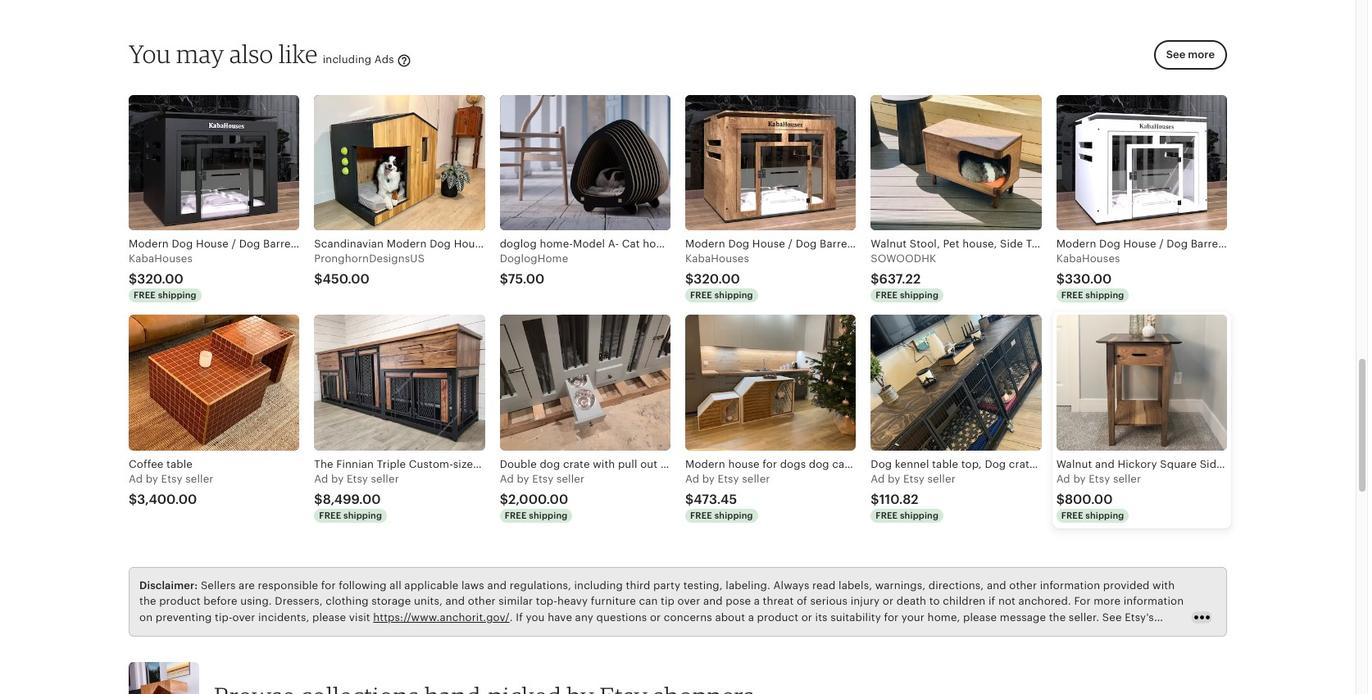 Task type: describe. For each thing, give the bounding box(es) containing it.
y inside a d b y etsy seller $ 8,499.00 free shipping
[[338, 473, 344, 485]]

473.45
[[694, 493, 738, 507]]

2 kabahouses from the left
[[686, 253, 750, 265]]

75.00
[[508, 273, 545, 287]]

0 horizontal spatial other
[[468, 596, 496, 608]]

about
[[716, 612, 746, 624]]

1 top, from the left
[[962, 458, 982, 471]]

house
[[454, 238, 487, 250]]

seller inside a d b y etsy seller $ 8,499.00 free shipping
[[371, 473, 399, 485]]

0 horizontal spatial over
[[233, 612, 255, 624]]

0 horizontal spatial or
[[650, 612, 661, 624]]

free inside a d b y etsy seller $ 473.45 free shipping
[[691, 511, 713, 521]]

320.00 for 1st modern dog house / dog barrel / dog kennel / dog crate / dog house / indoor dog house / dog bed large dogs / dog crate furniture / dog bed image from the left
[[137, 273, 184, 287]]

d inside a d b y etsy seller $ 473.45 free shipping
[[693, 473, 700, 485]]

sellers
[[201, 580, 236, 592]]

shipping inside double dog crate with pull out dishes a d b y etsy seller $ 2,000.00 free shipping
[[529, 511, 568, 521]]

table
[[1227, 458, 1254, 471]]

shipping inside walnut and hickory square side table with drawer a d b y etsy seller $ 800.00 free shipping
[[1086, 511, 1125, 521]]

laws
[[462, 580, 485, 592]]

etsy's
[[1125, 612, 1155, 624]]

https://www.anchorit.gov/ link
[[373, 612, 510, 624]]

a d b y etsy seller $ 473.45 free shipping
[[686, 473, 771, 521]]

top-
[[536, 596, 558, 608]]

walnut stool, pet house, side table, chair, cat house, pet furniture image
[[871, 95, 1042, 231]]

if
[[989, 596, 996, 608]]

a inside double dog crate with pull out dishes a d b y etsy seller $ 2,000.00 free shipping
[[500, 473, 507, 485]]

you may also like including ads
[[129, 39, 397, 69]]

with inside the sellers are responsible for following all applicable laws and regulations, including third party testing, labeling. always read labels, warnings, directions, and other information provided with the product before using. dressers, clothing storage units, and other similar top-heavy furniture can tip over and pose a threat of serious injury or death to children if not anchored. for more information on preventing tip-over incidents, please visit
[[1153, 580, 1176, 592]]

have
[[548, 612, 573, 624]]

d inside 'coffee table a d b y etsy seller $ 3,400.00'
[[136, 473, 143, 485]]

regulations,
[[510, 580, 572, 592]]

house
[[703, 238, 735, 250]]

b inside double dog crate with pull out dishes a d b y etsy seller $ 2,000.00 free shipping
[[517, 473, 524, 485]]

coffee table a d b y etsy seller $ 3,400.00
[[129, 458, 214, 507]]

walnut and hickory square side table with drawer a d b y etsy seller $ 800.00 free shipping
[[1057, 458, 1319, 521]]

disclaimer:
[[139, 580, 198, 592]]

1 kabahouses from the left
[[129, 253, 193, 265]]

furniture
[[591, 596, 636, 608]]

seller inside dog kennel table top, dog crate table top, pet furniture, a d b y etsy seller $ 110.82 free shipping
[[928, 473, 956, 485]]

$ inside walnut and hickory square side table with drawer a d b y etsy seller $ 800.00 free shipping
[[1057, 493, 1065, 507]]

sellers are responsible for following all applicable laws and regulations, including third party testing, labeling. always read labels, warnings, directions, and other information provided with the product before using. dressers, clothing storage units, and other similar top-heavy furniture can tip over and pose a threat of serious injury or death to children if not anchored. for more information on preventing tip-over incidents, please visit
[[139, 580, 1185, 624]]

party
[[654, 580, 681, 592]]

dog inside scandinavian modern dog house pronghorndesignsus $ 450.00
[[430, 238, 451, 250]]

more inside see more 'button'
[[1189, 49, 1216, 61]]

b inside a d b y etsy seller $ 473.45 free shipping
[[703, 473, 710, 485]]

and down testing, at the bottom
[[704, 596, 723, 608]]

labeling.
[[726, 580, 771, 592]]

$ inside double dog crate with pull out dishes a d b y etsy seller $ 2,000.00 free shipping
[[500, 493, 509, 507]]

y inside walnut and hickory square side table with drawer a d b y etsy seller $ 800.00 free shipping
[[1081, 473, 1087, 485]]

for inside the sellers are responsible for following all applicable laws and regulations, including third party testing, labeling. always read labels, warnings, directions, and other information provided with the product before using. dressers, clothing storage units, and other similar top-heavy furniture can tip over and pose a threat of serious injury or death to children if not anchored. for more information on preventing tip-over incidents, please visit
[[321, 580, 336, 592]]

of
[[797, 596, 808, 608]]

responsible
[[258, 580, 318, 592]]

tip
[[661, 596, 675, 608]]

modern
[[387, 238, 427, 250]]

shipping inside a d b y etsy seller $ 8,499.00 free shipping
[[344, 511, 382, 521]]

preventing
[[156, 612, 212, 624]]

2 modern dog house / dog barrel / dog kennel / dog crate / dog house / indoor dog house / dog bed large dogs / dog crate furniture / dog bed image from the left
[[686, 95, 857, 231]]

including inside the sellers are responsible for following all applicable laws and regulations, including third party testing, labeling. always read labels, warnings, directions, and other information provided with the product before using. dressers, clothing storage units, and other similar top-heavy furniture can tip over and pose a threat of serious injury or death to children if not anchored. for more information on preventing tip-over incidents, please visit
[[575, 580, 623, 592]]

kabahouses inside kabahouses $ 330.00 free shipping
[[1057, 253, 1121, 265]]

with inside walnut and hickory square side table with drawer a d b y etsy seller $ 800.00 free shipping
[[1257, 458, 1279, 471]]

sowoodhk $ 637.22 free shipping
[[871, 253, 939, 301]]

not
[[999, 596, 1016, 608]]

dog
[[540, 458, 561, 471]]

$ inside doglog home-model a- cat house/dog house dogloghome $ 75.00
[[500, 273, 508, 287]]

and up https://www.anchorit.gov/
[[446, 596, 465, 608]]

a-
[[608, 238, 619, 250]]

d inside dog kennel table top, dog crate table top, pet furniture, a d b y etsy seller $ 110.82 free shipping
[[878, 473, 885, 485]]

shipping inside kabahouses $ 330.00 free shipping
[[1086, 291, 1125, 301]]

dressers,
[[275, 596, 323, 608]]

visit
[[349, 612, 370, 624]]

b inside walnut and hickory square side table with drawer a d b y etsy seller $ 800.00 free shipping
[[1074, 473, 1081, 485]]

information.
[[257, 628, 320, 640]]

d inside a d b y etsy seller $ 8,499.00 free shipping
[[322, 473, 329, 485]]

crate inside double dog crate with pull out dishes a d b y etsy seller $ 2,000.00 free shipping
[[563, 458, 590, 471]]

labels,
[[839, 580, 873, 592]]

product inside https://www.anchorit.gov/ . if you have any questions or concerns about a product or its suitability for your home, please message the seller. see etsy's for more information.
[[758, 612, 799, 624]]

testing,
[[684, 580, 723, 592]]

and right laws
[[488, 580, 507, 592]]

b inside dog kennel table top, dog crate table top, pet furniture, a d b y etsy seller $ 110.82 free shipping
[[888, 473, 895, 485]]

$ inside scandinavian modern dog house pronghorndesignsus $ 450.00
[[314, 273, 323, 287]]

a inside https://www.anchorit.gov/ . if you have any questions or concerns about a product or its suitability for your home, please message the seller. see etsy's for more information.
[[749, 612, 755, 624]]

hickory
[[1118, 458, 1158, 471]]

incidents,
[[258, 612, 310, 624]]

any
[[575, 612, 594, 624]]

home-
[[540, 238, 573, 250]]

the finnian triple custom-sized dog crate furniture, dog kennel furniture image
[[314, 315, 485, 451]]

seller inside 'coffee table a d b y etsy seller $ 3,400.00'
[[186, 473, 214, 485]]

1 horizontal spatial information
[[1124, 596, 1185, 608]]

1 kabahouses $ 320.00 free shipping from the left
[[129, 253, 197, 301]]

pet
[[1092, 458, 1109, 471]]

see more button
[[1155, 41, 1228, 70]]

seller inside a d b y etsy seller $ 473.45 free shipping
[[742, 473, 771, 485]]

free inside the sowoodhk $ 637.22 free shipping
[[876, 291, 898, 301]]

the inside the sellers are responsible for following all applicable laws and regulations, including third party testing, labeling. always read labels, warnings, directions, and other information provided with the product before using. dressers, clothing storage units, and other similar top-heavy furniture can tip over and pose a threat of serious injury or death to children if not anchored. for more information on preventing tip-over incidents, please visit
[[139, 596, 156, 608]]

.
[[510, 612, 513, 624]]

using.
[[240, 596, 272, 608]]

storage
[[372, 596, 411, 608]]

all
[[390, 580, 402, 592]]

1 horizontal spatial or
[[802, 612, 813, 624]]

coffee
[[129, 458, 164, 471]]

doglog
[[500, 238, 537, 250]]

crate inside dog kennel table top, dog crate table top, pet furniture, a d b y etsy seller $ 110.82 free shipping
[[1010, 458, 1036, 471]]

etsy inside 'coffee table a d b y etsy seller $ 3,400.00'
[[161, 473, 183, 485]]

etsy inside a d b y etsy seller $ 8,499.00 free shipping
[[347, 473, 368, 485]]

heavy
[[558, 596, 588, 608]]

walnut and hickory square side table with drawer image
[[1057, 315, 1228, 451]]

directions,
[[929, 580, 985, 592]]

b inside a d b y etsy seller $ 8,499.00 free shipping
[[331, 473, 338, 485]]

800.00
[[1065, 493, 1114, 507]]

the inside https://www.anchorit.gov/ . if you have any questions or concerns about a product or its suitability for your home, please message the seller. see etsy's for more information.
[[1050, 612, 1067, 624]]

dog kennel table top, dog crate table top, pet furniture, a d b y etsy seller $ 110.82 free shipping
[[871, 458, 1162, 521]]

product inside the sellers are responsible for following all applicable laws and regulations, including third party testing, labeling. always read labels, warnings, directions, and other information provided with the product before using. dressers, clothing storage units, and other similar top-heavy furniture can tip over and pose a threat of serious injury or death to children if not anchored. for more information on preventing tip-over incidents, please visit
[[159, 596, 201, 608]]

3 table from the left
[[1039, 458, 1066, 471]]

dogloghome
[[500, 253, 569, 265]]

and up if
[[987, 580, 1007, 592]]

b inside 'coffee table a d b y etsy seller $ 3,400.00'
[[146, 473, 153, 485]]

shipping inside dog kennel table top, dog crate table top, pet furniture, a d b y etsy seller $ 110.82 free shipping
[[901, 511, 939, 521]]

read
[[813, 580, 836, 592]]

ads
[[375, 53, 394, 66]]

2 table from the left
[[933, 458, 959, 471]]

8,499.00
[[323, 493, 381, 507]]

furniture,
[[1111, 458, 1162, 471]]

to
[[930, 596, 941, 608]]

https://www.anchorit.gov/
[[373, 612, 510, 624]]

2 horizontal spatial dog
[[985, 458, 1007, 471]]

a inside dog kennel table top, dog crate table top, pet furniture, a d b y etsy seller $ 110.82 free shipping
[[871, 473, 879, 485]]

kennel
[[895, 458, 930, 471]]



Task type: locate. For each thing, give the bounding box(es) containing it.
1 b from the left
[[146, 473, 153, 485]]

1 modern dog house / dog barrel / dog kennel / dog crate / dog house / indoor dog house / dog bed large dogs / dog crate furniture / dog bed image from the left
[[129, 95, 300, 231]]

other up not at the bottom right of page
[[1010, 580, 1038, 592]]

d inside double dog crate with pull out dishes a d b y etsy seller $ 2,000.00 free shipping
[[507, 473, 514, 485]]

etsy inside walnut and hickory square side table with drawer a d b y etsy seller $ 800.00 free shipping
[[1089, 473, 1111, 485]]

warnings,
[[876, 580, 926, 592]]

product
[[159, 596, 201, 608], [758, 612, 799, 624]]

if
[[516, 612, 523, 624]]

more
[[1189, 49, 1216, 61], [1094, 596, 1121, 608], [227, 628, 254, 640]]

home,
[[928, 612, 961, 624]]

y inside double dog crate with pull out dishes a d b y etsy seller $ 2,000.00 free shipping
[[524, 473, 530, 485]]

5 y from the left
[[895, 473, 901, 485]]

dog left walnut
[[985, 458, 1007, 471]]

0 vertical spatial other
[[1010, 580, 1038, 592]]

or down can
[[650, 612, 661, 624]]

questions
[[597, 612, 647, 624]]

$ inside a d b y etsy seller $ 473.45 free shipping
[[686, 493, 694, 507]]

scandinavian
[[314, 238, 384, 250]]

d up 8,499.00
[[322, 473, 329, 485]]

similar
[[499, 596, 533, 608]]

320.00 for 2nd modern dog house / dog barrel / dog kennel / dog crate / dog house / indoor dog house / dog bed large dogs / dog crate furniture / dog bed image from right
[[694, 273, 741, 287]]

0 horizontal spatial with
[[593, 458, 615, 471]]

before
[[204, 596, 238, 608]]

message
[[1001, 612, 1047, 624]]

5 d from the left
[[878, 473, 885, 485]]

out
[[641, 458, 658, 471]]

1 horizontal spatial please
[[964, 612, 998, 624]]

a inside 'coffee table a d b y etsy seller $ 3,400.00'
[[129, 473, 136, 485]]

4 etsy from the left
[[718, 473, 740, 485]]

etsy down pet at the bottom right
[[1089, 473, 1111, 485]]

etsy
[[161, 473, 183, 485], [347, 473, 368, 485], [533, 473, 554, 485], [718, 473, 740, 485], [904, 473, 925, 485], [1089, 473, 1111, 485]]

walnut
[[1057, 458, 1093, 471]]

y down coffee
[[152, 473, 158, 485]]

3 kabahouses from the left
[[1057, 253, 1121, 265]]

provided
[[1104, 580, 1150, 592]]

0 vertical spatial more
[[1189, 49, 1216, 61]]

0 horizontal spatial 320.00
[[137, 273, 184, 287]]

etsy down kennel
[[904, 473, 925, 485]]

0 horizontal spatial top,
[[962, 458, 982, 471]]

0 horizontal spatial product
[[159, 596, 201, 608]]

3 y from the left
[[524, 473, 530, 485]]

children
[[944, 596, 986, 608]]

0 horizontal spatial table
[[167, 458, 193, 471]]

or inside the sellers are responsible for following all applicable laws and regulations, including third party testing, labeling. always read labels, warnings, directions, and other information provided with the product before using. dressers, clothing storage units, and other similar top-heavy furniture can tip over and pose a threat of serious injury or death to children if not anchored. for more information on preventing tip-over incidents, please visit
[[883, 596, 894, 608]]

shipping inside a d b y etsy seller $ 473.45 free shipping
[[715, 511, 754, 521]]

0 vertical spatial for
[[321, 580, 336, 592]]

other
[[1010, 580, 1038, 592], [468, 596, 496, 608]]

and inside walnut and hickory square side table with drawer a d b y etsy seller $ 800.00 free shipping
[[1096, 458, 1115, 471]]

always
[[774, 580, 810, 592]]

320.00
[[137, 273, 184, 287], [694, 273, 741, 287]]

scandinavian modern dog house image
[[314, 95, 485, 231]]

please inside https://www.anchorit.gov/ . if you have any questions or concerns about a product or its suitability for your home, please message the seller. see etsy's for more information.
[[964, 612, 998, 624]]

$ inside a d b y etsy seller $ 8,499.00 free shipping
[[314, 493, 323, 507]]

5 seller from the left
[[928, 473, 956, 485]]

top, right kennel
[[962, 458, 982, 471]]

product down 'threat'
[[758, 612, 799, 624]]

$ inside the sowoodhk $ 637.22 free shipping
[[871, 273, 880, 287]]

see more link
[[1150, 41, 1228, 80]]

crate right dog
[[563, 458, 590, 471]]

free inside kabahouses $ 330.00 free shipping
[[1062, 291, 1084, 301]]

5 etsy from the left
[[904, 473, 925, 485]]

0 vertical spatial information
[[1041, 580, 1101, 592]]

information up for
[[1041, 580, 1101, 592]]

pose
[[726, 596, 751, 608]]

4 d from the left
[[693, 473, 700, 485]]

the down anchored. at the bottom right
[[1050, 612, 1067, 624]]

coffee table image
[[129, 315, 300, 451]]

dog left house
[[430, 238, 451, 250]]

table right coffee
[[167, 458, 193, 471]]

https://www.anchorit.gov/ . if you have any questions or concerns about a product or its suitability for your home, please message the seller. see etsy's for more information.
[[206, 612, 1155, 640]]

4 b from the left
[[703, 473, 710, 485]]

b up 8,499.00
[[331, 473, 338, 485]]

b
[[146, 473, 153, 485], [331, 473, 338, 485], [517, 473, 524, 485], [703, 473, 710, 485], [888, 473, 895, 485], [1074, 473, 1081, 485]]

please down if
[[964, 612, 998, 624]]

1 horizontal spatial product
[[758, 612, 799, 624]]

a inside a d b y etsy seller $ 8,499.00 free shipping
[[314, 473, 322, 485]]

y up 473.45
[[709, 473, 715, 485]]

are
[[239, 580, 255, 592]]

1 horizontal spatial modern dog house / dog barrel / dog kennel / dog crate / dog house / indoor dog house / dog bed large dogs / dog crate furniture / dog bed image
[[686, 95, 857, 231]]

2 etsy from the left
[[347, 473, 368, 485]]

over up concerns
[[678, 596, 701, 608]]

1 vertical spatial see
[[1103, 612, 1123, 624]]

4 seller from the left
[[742, 473, 771, 485]]

serious
[[811, 596, 848, 608]]

0 vertical spatial including
[[323, 53, 372, 66]]

0 horizontal spatial kabahouses
[[129, 253, 193, 265]]

third
[[626, 580, 651, 592]]

6 y from the left
[[1081, 473, 1087, 485]]

including left ads on the left top of the page
[[323, 53, 372, 66]]

0 vertical spatial product
[[159, 596, 201, 608]]

0 vertical spatial the
[[139, 596, 156, 608]]

can
[[639, 596, 658, 608]]

shipping
[[158, 291, 197, 301], [715, 291, 754, 301], [901, 291, 939, 301], [1086, 291, 1125, 301], [344, 511, 382, 521], [529, 511, 568, 521], [715, 511, 754, 521], [901, 511, 939, 521], [1086, 511, 1125, 521]]

model
[[573, 238, 606, 250]]

anchored.
[[1019, 596, 1072, 608]]

house/dog
[[643, 238, 701, 250]]

including inside "you may also like including ads"
[[323, 53, 372, 66]]

0 horizontal spatial information
[[1041, 580, 1101, 592]]

0 vertical spatial see
[[1167, 49, 1186, 61]]

etsy inside dog kennel table top, dog crate table top, pet furniture, a d b y etsy seller $ 110.82 free shipping
[[904, 473, 925, 485]]

death
[[897, 596, 927, 608]]

1 horizontal spatial more
[[1094, 596, 1121, 608]]

etsy down dog
[[533, 473, 554, 485]]

with right table
[[1257, 458, 1279, 471]]

1 d from the left
[[136, 473, 143, 485]]

over down using.
[[233, 612, 255, 624]]

2 please from the left
[[964, 612, 998, 624]]

2 horizontal spatial more
[[1189, 49, 1216, 61]]

1 horizontal spatial 320.00
[[694, 273, 741, 287]]

also
[[230, 39, 274, 69]]

1 horizontal spatial kabahouses
[[686, 253, 750, 265]]

0 horizontal spatial see
[[1103, 612, 1123, 624]]

a inside walnut and hickory square side table with drawer a d b y etsy seller $ 800.00 free shipping
[[1057, 473, 1064, 485]]

with inside double dog crate with pull out dishes a d b y etsy seller $ 2,000.00 free shipping
[[593, 458, 615, 471]]

d inside walnut and hickory square side table with drawer a d b y etsy seller $ 800.00 free shipping
[[1064, 473, 1071, 485]]

2 y from the left
[[338, 473, 344, 485]]

d down coffee
[[136, 473, 143, 485]]

side
[[1201, 458, 1224, 471]]

2 320.00 from the left
[[694, 273, 741, 287]]

including up furniture
[[575, 580, 623, 592]]

450.00
[[323, 273, 370, 287]]

the up on
[[139, 596, 156, 608]]

2,000.00
[[509, 493, 569, 507]]

threat
[[763, 596, 794, 608]]

top, left pet at the bottom right
[[1068, 458, 1089, 471]]

1 horizontal spatial kabahouses $ 320.00 free shipping
[[686, 253, 754, 301]]

3 d from the left
[[507, 473, 514, 485]]

1 horizontal spatial including
[[575, 580, 623, 592]]

b up 110.82
[[888, 473, 895, 485]]

with left pull
[[593, 458, 615, 471]]

free inside double dog crate with pull out dishes a d b y etsy seller $ 2,000.00 free shipping
[[505, 511, 527, 521]]

following
[[339, 580, 387, 592]]

2 horizontal spatial modern dog house / dog barrel / dog kennel / dog crate / dog house / indoor dog house / dog bed large dogs / dog crate furniture / dog bed image
[[1057, 95, 1228, 231]]

more inside the sellers are responsible for following all applicable laws and regulations, including third party testing, labeling. always read labels, warnings, directions, and other information provided with the product before using. dressers, clothing storage units, and other similar top-heavy furniture can tip over and pose a threat of serious injury or death to children if not anchored. for more information on preventing tip-over incidents, please visit
[[1094, 596, 1121, 608]]

and right walnut
[[1096, 458, 1115, 471]]

please inside the sellers are responsible for following all applicable laws and regulations, including third party testing, labeling. always read labels, warnings, directions, and other information provided with the product before using. dressers, clothing storage units, and other similar top-heavy furniture can tip over and pose a threat of serious injury or death to children if not anchored. for more information on preventing tip-over incidents, please visit
[[313, 612, 346, 624]]

3 b from the left
[[517, 473, 524, 485]]

y inside 'coffee table a d b y etsy seller $ 3,400.00'
[[152, 473, 158, 485]]

0 vertical spatial over
[[678, 596, 701, 608]]

or left its
[[802, 612, 813, 624]]

1 crate from the left
[[563, 458, 590, 471]]

y
[[152, 473, 158, 485], [338, 473, 344, 485], [524, 473, 530, 485], [709, 473, 715, 485], [895, 473, 901, 485], [1081, 473, 1087, 485]]

1 horizontal spatial other
[[1010, 580, 1038, 592]]

1 horizontal spatial dog
[[871, 458, 893, 471]]

double dog crate with pull out dishes image
[[500, 315, 671, 451]]

clothing
[[326, 596, 369, 608]]

1 vertical spatial over
[[233, 612, 255, 624]]

2 horizontal spatial for
[[885, 612, 899, 624]]

units,
[[414, 596, 443, 608]]

a
[[129, 473, 136, 485], [314, 473, 322, 485], [500, 473, 507, 485], [686, 473, 693, 485], [871, 473, 879, 485], [1057, 473, 1064, 485], [754, 596, 760, 608], [749, 612, 755, 624]]

6 seller from the left
[[1114, 473, 1142, 485]]

pull
[[618, 458, 638, 471]]

2 b from the left
[[331, 473, 338, 485]]

1 vertical spatial the
[[1050, 612, 1067, 624]]

y down double
[[524, 473, 530, 485]]

with right provided
[[1153, 580, 1176, 592]]

for
[[321, 580, 336, 592], [885, 612, 899, 624], [209, 628, 224, 640]]

1 seller from the left
[[186, 473, 214, 485]]

y up 110.82
[[895, 473, 901, 485]]

1 vertical spatial information
[[1124, 596, 1185, 608]]

2 top, from the left
[[1068, 458, 1089, 471]]

1 horizontal spatial top,
[[1068, 458, 1089, 471]]

you
[[129, 39, 171, 69]]

0 horizontal spatial kabahouses $ 320.00 free shipping
[[129, 253, 197, 301]]

5 b from the left
[[888, 473, 895, 485]]

for
[[1075, 596, 1091, 608]]

0 horizontal spatial for
[[209, 628, 224, 640]]

etsy up 473.45
[[718, 473, 740, 485]]

other down laws
[[468, 596, 496, 608]]

2 horizontal spatial with
[[1257, 458, 1279, 471]]

doglog home-model a- cat house/dog house image
[[500, 95, 671, 231]]

table left pet at the bottom right
[[1039, 458, 1066, 471]]

2 vertical spatial more
[[227, 628, 254, 640]]

suitability
[[831, 612, 882, 624]]

modern dog house / dog barrel / dog kennel / dog crate / dog house / indoor dog house / dog bed large dogs / dog crate furniture / dog bed image
[[129, 95, 300, 231], [686, 95, 857, 231], [1057, 95, 1228, 231]]

1 horizontal spatial see
[[1167, 49, 1186, 61]]

1 vertical spatial product
[[758, 612, 799, 624]]

see inside https://www.anchorit.gov/ . if you have any questions or concerns about a product or its suitability for your home, please message the seller. see etsy's for more information.
[[1103, 612, 1123, 624]]

for down tip-
[[209, 628, 224, 640]]

product up "preventing"
[[159, 596, 201, 608]]

the
[[139, 596, 156, 608], [1050, 612, 1067, 624]]

2 d from the left
[[322, 473, 329, 485]]

y inside dog kennel table top, dog crate table top, pet furniture, a d b y etsy seller $ 110.82 free shipping
[[895, 473, 901, 485]]

0 horizontal spatial including
[[323, 53, 372, 66]]

modern house for dogs dog cage, dog bed, dog cage, dog kennel large selection of sizes from xs to xl image
[[686, 315, 857, 451]]

0 horizontal spatial please
[[313, 612, 346, 624]]

1 vertical spatial for
[[885, 612, 899, 624]]

table right kennel
[[933, 458, 959, 471]]

1 320.00 from the left
[[137, 273, 184, 287]]

0 horizontal spatial modern dog house / dog barrel / dog kennel / dog crate / dog house / indoor dog house / dog bed large dogs / dog crate furniture / dog bed image
[[129, 95, 300, 231]]

1 table from the left
[[167, 458, 193, 471]]

shipping inside the sowoodhk $ 637.22 free shipping
[[901, 291, 939, 301]]

see inside 'button'
[[1167, 49, 1186, 61]]

2 kabahouses $ 320.00 free shipping from the left
[[686, 253, 754, 301]]

pronghorndesignsus
[[314, 253, 425, 265]]

1 horizontal spatial with
[[1153, 580, 1176, 592]]

see more
[[1167, 49, 1216, 61]]

information up etsy's
[[1124, 596, 1185, 608]]

injury
[[851, 596, 880, 608]]

for left your at the bottom of the page
[[885, 612, 899, 624]]

etsy inside a d b y etsy seller $ 473.45 free shipping
[[718, 473, 740, 485]]

1 vertical spatial other
[[468, 596, 496, 608]]

its
[[816, 612, 828, 624]]

sowoodhk
[[871, 253, 937, 265]]

4 y from the left
[[709, 473, 715, 485]]

$ inside 'coffee table a d b y etsy seller $ 3,400.00'
[[129, 493, 137, 507]]

$ inside dog kennel table top, dog crate table top, pet furniture, a d b y etsy seller $ 110.82 free shipping
[[871, 493, 880, 507]]

d down double
[[507, 473, 514, 485]]

table inside 'coffee table a d b y etsy seller $ 3,400.00'
[[167, 458, 193, 471]]

including
[[323, 53, 372, 66], [575, 580, 623, 592]]

d up 110.82
[[878, 473, 885, 485]]

b down coffee
[[146, 473, 153, 485]]

etsy inside double dog crate with pull out dishes a d b y etsy seller $ 2,000.00 free shipping
[[533, 473, 554, 485]]

637.22
[[880, 273, 922, 287]]

0 horizontal spatial dog
[[430, 238, 451, 250]]

information
[[1041, 580, 1101, 592], [1124, 596, 1185, 608]]

seller.
[[1069, 612, 1100, 624]]

free inside dog kennel table top, dog crate table top, pet furniture, a d b y etsy seller $ 110.82 free shipping
[[876, 511, 898, 521]]

1 horizontal spatial for
[[321, 580, 336, 592]]

2 horizontal spatial table
[[1039, 458, 1066, 471]]

0 horizontal spatial the
[[139, 596, 156, 608]]

1 vertical spatial more
[[1094, 596, 1121, 608]]

free inside walnut and hickory square side table with drawer a d b y etsy seller $ 800.00 free shipping
[[1062, 511, 1084, 521]]

2 vertical spatial for
[[209, 628, 224, 640]]

3 etsy from the left
[[533, 473, 554, 485]]

2 horizontal spatial kabahouses
[[1057, 253, 1121, 265]]

drawer
[[1282, 458, 1319, 471]]

1 please from the left
[[313, 612, 346, 624]]

see
[[1167, 49, 1186, 61], [1103, 612, 1123, 624]]

2 crate from the left
[[1010, 458, 1036, 471]]

3 seller from the left
[[557, 473, 585, 485]]

a inside a d b y etsy seller $ 473.45 free shipping
[[686, 473, 693, 485]]

1 horizontal spatial over
[[678, 596, 701, 608]]

or down warnings,
[[883, 596, 894, 608]]

1 horizontal spatial table
[[933, 458, 959, 471]]

1 horizontal spatial crate
[[1010, 458, 1036, 471]]

seller inside double dog crate with pull out dishes a d b y etsy seller $ 2,000.00 free shipping
[[557, 473, 585, 485]]

kabahouses $ 320.00 free shipping
[[129, 253, 197, 301], [686, 253, 754, 301]]

a d b y etsy seller $ 8,499.00 free shipping
[[314, 473, 399, 521]]

1 etsy from the left
[[161, 473, 183, 485]]

b down double
[[517, 473, 524, 485]]

d down dishes
[[693, 473, 700, 485]]

more inside https://www.anchorit.gov/ . if you have any questions or concerns about a product or its suitability for your home, please message the seller. see etsy's for more information.
[[227, 628, 254, 640]]

6 d from the left
[[1064, 473, 1071, 485]]

y up 8,499.00
[[338, 473, 344, 485]]

b up 473.45
[[703, 473, 710, 485]]

0 horizontal spatial more
[[227, 628, 254, 640]]

free inside a d b y etsy seller $ 8,499.00 free shipping
[[319, 511, 341, 521]]

please down clothing
[[313, 612, 346, 624]]

y down walnut
[[1081, 473, 1087, 485]]

seller inside walnut and hickory square side table with drawer a d b y etsy seller $ 800.00 free shipping
[[1114, 473, 1142, 485]]

y inside a d b y etsy seller $ 473.45 free shipping
[[709, 473, 715, 485]]

kabahouses $ 330.00 free shipping
[[1057, 253, 1125, 301]]

seller
[[186, 473, 214, 485], [371, 473, 399, 485], [557, 473, 585, 485], [742, 473, 771, 485], [928, 473, 956, 485], [1114, 473, 1142, 485]]

please
[[313, 612, 346, 624], [964, 612, 998, 624]]

free
[[134, 291, 156, 301], [691, 291, 713, 301], [876, 291, 898, 301], [1062, 291, 1084, 301], [319, 511, 341, 521], [505, 511, 527, 521], [691, 511, 713, 521], [876, 511, 898, 521], [1062, 511, 1084, 521]]

a inside the sellers are responsible for following all applicable laws and regulations, including third party testing, labeling. always read labels, warnings, directions, and other information provided with the product before using. dressers, clothing storage units, and other similar top-heavy furniture can tip over and pose a threat of serious injury or death to children if not anchored. for more information on preventing tip-over incidents, please visit
[[754, 596, 760, 608]]

1 vertical spatial including
[[575, 580, 623, 592]]

top,
[[962, 458, 982, 471], [1068, 458, 1089, 471]]

doglog home-model a- cat house/dog house dogloghome $ 75.00
[[500, 238, 735, 287]]

2 horizontal spatial or
[[883, 596, 894, 608]]

6 b from the left
[[1074, 473, 1081, 485]]

2 seller from the left
[[371, 473, 399, 485]]

b down walnut
[[1074, 473, 1081, 485]]

0 horizontal spatial crate
[[563, 458, 590, 471]]

for up clothing
[[321, 580, 336, 592]]

330.00
[[1065, 273, 1113, 287]]

3 modern dog house / dog barrel / dog kennel / dog crate / dog house / indoor dog house / dog bed large dogs / dog crate furniture / dog bed image from the left
[[1057, 95, 1228, 231]]

you
[[526, 612, 545, 624]]

tip-
[[215, 612, 233, 624]]

etsy up 3,400.00
[[161, 473, 183, 485]]

d down walnut
[[1064, 473, 1071, 485]]

1 horizontal spatial the
[[1050, 612, 1067, 624]]

your
[[902, 612, 925, 624]]

or
[[883, 596, 894, 608], [650, 612, 661, 624], [802, 612, 813, 624]]

1 y from the left
[[152, 473, 158, 485]]

6 etsy from the left
[[1089, 473, 1111, 485]]

double dog crate with pull out dishes a d b y etsy seller $ 2,000.00 free shipping
[[500, 458, 694, 521]]

like
[[279, 39, 318, 69]]

crate left walnut
[[1010, 458, 1036, 471]]

etsy up 8,499.00
[[347, 473, 368, 485]]

$ inside kabahouses $ 330.00 free shipping
[[1057, 273, 1065, 287]]

dog left kennel
[[871, 458, 893, 471]]

dog kennel table top, dog crate table top, pet furniture, image
[[871, 315, 1042, 451]]



Task type: vqa. For each thing, say whether or not it's contained in the screenshot.
the 26 in $ 22.73 $ 39.87 (43% off) est. arrival by dec 16-26
no



